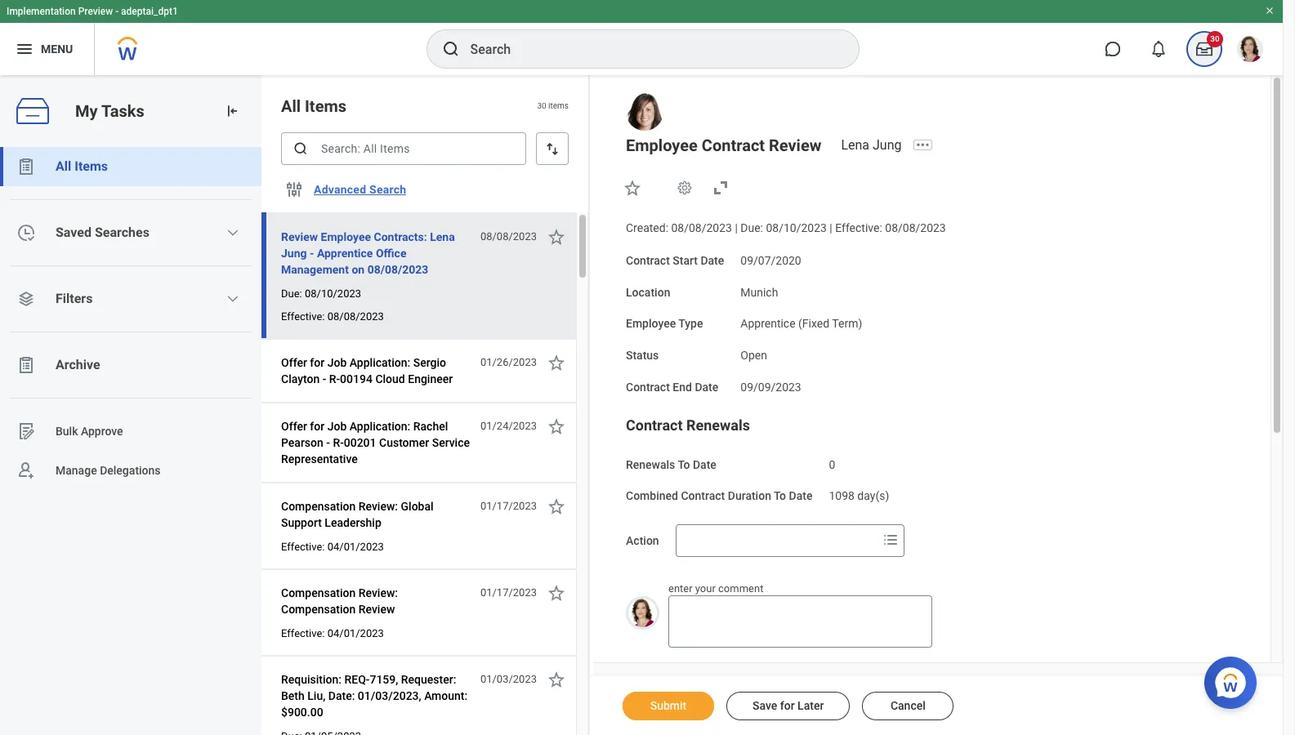 Task type: locate. For each thing, give the bounding box(es) containing it.
0 horizontal spatial due:
[[281, 288, 302, 300]]

2 review: from the top
[[359, 587, 398, 600]]

clipboard image
[[16, 356, 36, 375]]

renewals down end
[[687, 417, 751, 434]]

fullscreen image
[[711, 178, 731, 198]]

for up pearson on the bottom left
[[310, 420, 325, 433]]

star image for compensation review: global support leadership
[[547, 497, 567, 517]]

1 application: from the top
[[350, 356, 411, 370]]

0 horizontal spatial search image
[[293, 141, 309, 157]]

date for contract end date
[[695, 381, 719, 394]]

01/03/2023,
[[358, 690, 422, 703]]

2 chevron down image from the top
[[227, 293, 240, 306]]

1 vertical spatial renewals
[[626, 458, 676, 471]]

history
[[677, 662, 719, 677]]

1 vertical spatial items
[[75, 159, 108, 174]]

1 vertical spatial due:
[[281, 288, 302, 300]]

job inside offer for job application: rachel pearson - r-00201 customer service representative
[[328, 420, 347, 433]]

08/10/2023 up the contract start date element
[[766, 222, 827, 235]]

1 vertical spatial 01/17/2023
[[481, 587, 537, 599]]

1 vertical spatial review
[[281, 231, 318, 244]]

employee down location
[[626, 317, 676, 331]]

01/17/2023 for compensation review: global support leadership
[[481, 500, 537, 513]]

employee up the on
[[321, 231, 371, 244]]

chevron down image
[[227, 226, 240, 240], [227, 293, 240, 306]]

1 vertical spatial all
[[56, 159, 71, 174]]

08/10/2023 inside item list element
[[305, 288, 361, 300]]

archive button
[[0, 346, 262, 385]]

review: inside compensation review: compensation review
[[359, 587, 398, 600]]

08/10/2023 up effective: 08/08/2023 in the left of the page
[[305, 288, 361, 300]]

2 horizontal spatial review
[[769, 136, 822, 155]]

star image
[[623, 178, 643, 198], [547, 227, 567, 247], [547, 417, 567, 437]]

all items
[[281, 96, 347, 116], [56, 159, 108, 174]]

1 horizontal spatial items
[[305, 96, 347, 116]]

offer inside offer for job application: rachel pearson - r-00201 customer service representative
[[281, 420, 307, 433]]

combined contract duration to date element
[[829, 480, 890, 504]]

r-
[[329, 373, 340, 386], [333, 437, 344, 450]]

0 horizontal spatial all
[[56, 159, 71, 174]]

saved
[[56, 225, 92, 240]]

|
[[735, 222, 738, 235], [830, 222, 833, 235]]

contract down status
[[626, 381, 670, 394]]

contract end date element
[[741, 371, 802, 395]]

offer for offer for job application: sergio clayton - r-00194 cloud engineer
[[281, 356, 307, 370]]

offer for job application: rachel pearson - r-00201 customer service representative button
[[281, 417, 472, 469]]

requisition:
[[281, 674, 342, 687]]

contract for contract end date
[[626, 381, 670, 394]]

1 vertical spatial r-
[[333, 437, 344, 450]]

offer inside offer for job application: sergio clayton - r-00194 cloud engineer
[[281, 356, 307, 370]]

09/07/2020
[[741, 254, 802, 267]]

application: up 00201
[[350, 420, 411, 433]]

cancel
[[891, 700, 926, 713]]

all items inside item list element
[[281, 96, 347, 116]]

search
[[370, 183, 407, 196]]

due: down "management"
[[281, 288, 302, 300]]

enter your comment text field
[[669, 596, 932, 649]]

offer for job application: sergio clayton - r-00194 cloud engineer button
[[281, 353, 472, 389]]

1 horizontal spatial apprentice
[[741, 317, 796, 331]]

01/03/2023
[[481, 674, 537, 686]]

1 vertical spatial 30
[[537, 102, 547, 111]]

0 horizontal spatial to
[[678, 458, 690, 471]]

30 left profile logan mcneil icon
[[1211, 34, 1220, 43]]

action
[[626, 535, 660, 548]]

04/01/2023 for support
[[328, 541, 384, 554]]

1 01/17/2023 from the top
[[481, 500, 537, 513]]

compensation inside "compensation review: global support leadership"
[[281, 500, 356, 513]]

1 effective: 04/01/2023 from the top
[[281, 541, 384, 554]]

effective: 04/01/2023 for support
[[281, 541, 384, 554]]

0 vertical spatial application:
[[350, 356, 411, 370]]

contract up location
[[626, 254, 670, 267]]

0 vertical spatial search image
[[441, 39, 461, 59]]

support
[[281, 517, 322, 530]]

0 horizontal spatial renewals
[[626, 458, 676, 471]]

$900.00
[[281, 706, 323, 719]]

application: for cloud
[[350, 356, 411, 370]]

review: for compensation
[[359, 587, 398, 600]]

1 review: from the top
[[359, 500, 398, 513]]

contract renewals
[[626, 417, 751, 434]]

created:
[[626, 222, 669, 235]]

my tasks element containing 30
[[1182, 31, 1228, 67]]

r- inside offer for job application: rachel pearson - r-00201 customer service representative
[[333, 437, 344, 450]]

1 vertical spatial star image
[[547, 227, 567, 247]]

prompts image
[[881, 531, 901, 550]]

engineer
[[408, 373, 453, 386]]

employee for employee contract review
[[626, 136, 698, 155]]

1 vertical spatial compensation
[[281, 587, 356, 600]]

menu button
[[0, 23, 94, 75]]

manage delegations link
[[0, 451, 262, 491]]

renewals to date element
[[829, 448, 836, 473]]

0 vertical spatial employee
[[626, 136, 698, 155]]

perspective image
[[16, 289, 36, 309]]

rename image
[[16, 422, 36, 442]]

jung
[[873, 137, 902, 153], [281, 247, 307, 260]]

0 vertical spatial due:
[[741, 222, 764, 235]]

application: inside offer for job application: rachel pearson - r-00201 customer service representative
[[350, 420, 411, 433]]

1 horizontal spatial |
[[830, 222, 833, 235]]

contract down renewals to date on the bottom of the page
[[681, 490, 725, 503]]

all right clipboard icon
[[56, 159, 71, 174]]

to down contract renewals
[[678, 458, 690, 471]]

process
[[626, 662, 674, 677]]

filters button
[[0, 280, 262, 319]]

all right the transformation import image
[[281, 96, 301, 116]]

effective: 04/01/2023 down leadership
[[281, 541, 384, 554]]

-
[[115, 6, 119, 17], [310, 247, 314, 260], [323, 373, 326, 386], [326, 437, 330, 450]]

30
[[1211, 34, 1220, 43], [537, 102, 547, 111]]

for
[[310, 356, 325, 370], [310, 420, 325, 433], [781, 700, 795, 713]]

review:
[[359, 500, 398, 513], [359, 587, 398, 600]]

job up 00201
[[328, 420, 347, 433]]

30 left items
[[537, 102, 547, 111]]

2 job from the top
[[328, 420, 347, 433]]

01/24/2023
[[481, 420, 537, 433]]

compensation up support at the left bottom
[[281, 500, 356, 513]]

employee down "employee's photo (lena jung)"
[[626, 136, 698, 155]]

1 vertical spatial for
[[310, 420, 325, 433]]

workday assistant region
[[1205, 651, 1264, 710]]

my tasks element
[[1182, 31, 1228, 67], [0, 75, 262, 736]]

1 horizontal spatial all
[[281, 96, 301, 116]]

0 horizontal spatial apprentice
[[317, 247, 373, 260]]

chevron down image inside "saved searches" dropdown button
[[227, 226, 240, 240]]

item list element
[[262, 75, 590, 736]]

compensation for support
[[281, 500, 356, 513]]

compensation up the 'requisition:'
[[281, 603, 356, 616]]

04/01/2023 down compensation review: compensation review
[[328, 628, 384, 640]]

review: up leadership
[[359, 500, 398, 513]]

offer up clayton at the bottom left
[[281, 356, 307, 370]]

0 horizontal spatial lena
[[430, 231, 455, 244]]

menu
[[41, 42, 73, 55]]

lena inside review employee contracts: lena jung - apprentice office management on 08/08/2023
[[430, 231, 455, 244]]

job inside offer for job application: sergio clayton - r-00194 cloud engineer
[[328, 356, 347, 370]]

1 horizontal spatial all items
[[281, 96, 347, 116]]

all
[[281, 96, 301, 116], [56, 159, 71, 174]]

2 vertical spatial star image
[[547, 417, 567, 437]]

clock check image
[[16, 223, 36, 243]]

0 vertical spatial lena
[[842, 137, 870, 153]]

renewals up combined
[[626, 458, 676, 471]]

0 vertical spatial my tasks element
[[1182, 31, 1228, 67]]

1 offer from the top
[[281, 356, 307, 370]]

30 inside item list element
[[537, 102, 547, 111]]

location
[[626, 286, 671, 299]]

1 horizontal spatial renewals
[[687, 417, 751, 434]]

due:
[[741, 222, 764, 235], [281, 288, 302, 300]]

lena jung
[[842, 137, 902, 153]]

1 vertical spatial job
[[328, 420, 347, 433]]

1 vertical spatial 08/10/2023
[[305, 288, 361, 300]]

1 vertical spatial effective: 04/01/2023
[[281, 628, 384, 640]]

items
[[549, 102, 569, 111]]

star image for 01/24/2023
[[547, 417, 567, 437]]

for inside offer for job application: rachel pearson - r-00201 customer service representative
[[310, 420, 325, 433]]

0 vertical spatial 04/01/2023
[[328, 541, 384, 554]]

renewals to date
[[626, 458, 717, 471]]

due: 08/10/2023
[[281, 288, 361, 300]]

sort image
[[545, 141, 561, 157]]

review: inside "compensation review: global support leadership"
[[359, 500, 398, 513]]

job up 00194
[[328, 356, 347, 370]]

0 vertical spatial effective: 04/01/2023
[[281, 541, 384, 554]]

1 vertical spatial 04/01/2023
[[328, 628, 384, 640]]

1 horizontal spatial due:
[[741, 222, 764, 235]]

list
[[0, 147, 262, 491]]

offer up pearson on the bottom left
[[281, 420, 307, 433]]

1 vertical spatial offer
[[281, 420, 307, 433]]

1 horizontal spatial review
[[359, 603, 395, 616]]

1 compensation from the top
[[281, 500, 356, 513]]

2 effective: 04/01/2023 from the top
[[281, 628, 384, 640]]

review left lena jung
[[769, 136, 822, 155]]

enter your comment
[[669, 583, 764, 595]]

0 horizontal spatial review
[[281, 231, 318, 244]]

items inside item list element
[[305, 96, 347, 116]]

employee
[[626, 136, 698, 155], [321, 231, 371, 244], [626, 317, 676, 331]]

0 vertical spatial 01/17/2023
[[481, 500, 537, 513]]

to
[[678, 458, 690, 471], [774, 490, 787, 503]]

for up clayton at the bottom left
[[310, 356, 325, 370]]

chevron down image inside filters dropdown button
[[227, 293, 240, 306]]

offer
[[281, 356, 307, 370], [281, 420, 307, 433]]

0 horizontal spatial items
[[75, 159, 108, 174]]

- up representative
[[326, 437, 330, 450]]

2 compensation from the top
[[281, 587, 356, 600]]

job
[[328, 356, 347, 370], [328, 420, 347, 433]]

for right save
[[781, 700, 795, 713]]

1 horizontal spatial to
[[774, 490, 787, 503]]

combined contract duration to date
[[626, 490, 813, 503]]

date up combined contract duration to date
[[693, 458, 717, 471]]

employee for employee type
[[626, 317, 676, 331]]

0
[[829, 458, 836, 471]]

to right duration
[[774, 490, 787, 503]]

management
[[281, 263, 349, 276]]

08/10/2023
[[766, 222, 827, 235], [305, 288, 361, 300]]

1 vertical spatial jung
[[281, 247, 307, 260]]

due: up the contract start date element
[[741, 222, 764, 235]]

0 vertical spatial r-
[[329, 373, 340, 386]]

review inside compensation review: compensation review
[[359, 603, 395, 616]]

0 vertical spatial items
[[305, 96, 347, 116]]

0 vertical spatial renewals
[[687, 417, 751, 434]]

0 vertical spatial 30
[[1211, 34, 1220, 43]]

for for clayton
[[310, 356, 325, 370]]

sergio
[[414, 356, 446, 370]]

application: for customer
[[350, 420, 411, 433]]

apprentice up the on
[[317, 247, 373, 260]]

0 vertical spatial apprentice
[[317, 247, 373, 260]]

for inside offer for job application: sergio clayton - r-00194 cloud engineer
[[310, 356, 325, 370]]

application: up cloud
[[350, 356, 411, 370]]

all items inside all items button
[[56, 159, 108, 174]]

date:
[[328, 690, 355, 703]]

lena jung element
[[842, 137, 912, 153]]

star image
[[547, 353, 567, 373], [547, 497, 567, 517], [547, 584, 567, 603], [547, 670, 567, 690]]

apprentice down munich
[[741, 317, 796, 331]]

effective: 04/01/2023 down compensation review: compensation review
[[281, 628, 384, 640]]

0 vertical spatial all items
[[281, 96, 347, 116]]

date right start
[[701, 254, 725, 267]]

1 chevron down image from the top
[[227, 226, 240, 240]]

compensation down support at the left bottom
[[281, 587, 356, 600]]

2 application: from the top
[[350, 420, 411, 433]]

2 01/17/2023 from the top
[[481, 587, 537, 599]]

1 vertical spatial employee
[[321, 231, 371, 244]]

r- right clayton at the bottom left
[[329, 373, 340, 386]]

0 horizontal spatial |
[[735, 222, 738, 235]]

filters
[[56, 291, 93, 307]]

2 star image from the top
[[547, 497, 567, 517]]

2 | from the left
[[830, 222, 833, 235]]

2 04/01/2023 from the top
[[328, 628, 384, 640]]

- inside review employee contracts: lena jung - apprentice office management on 08/08/2023
[[310, 247, 314, 260]]

0 vertical spatial chevron down image
[[227, 226, 240, 240]]

date for renewals to date
[[693, 458, 717, 471]]

0 vertical spatial for
[[310, 356, 325, 370]]

1 vertical spatial lena
[[430, 231, 455, 244]]

r- inside offer for job application: sergio clayton - r-00194 cloud engineer
[[329, 373, 340, 386]]

0 horizontal spatial jung
[[281, 247, 307, 260]]

4 star image from the top
[[547, 670, 567, 690]]

1 | from the left
[[735, 222, 738, 235]]

1 horizontal spatial my tasks element
[[1182, 31, 1228, 67]]

contract down contract end date
[[626, 417, 683, 434]]

date right end
[[695, 381, 719, 394]]

2 vertical spatial review
[[359, 603, 395, 616]]

1 vertical spatial review:
[[359, 587, 398, 600]]

star image for requisition: req-7159, requester: beth liu, date: 01/03/2023, amount: $900.00
[[547, 670, 567, 690]]

effective: 04/01/2023 for review
[[281, 628, 384, 640]]

0 vertical spatial offer
[[281, 356, 307, 370]]

0 horizontal spatial 08/10/2023
[[305, 288, 361, 300]]

lena
[[842, 137, 870, 153], [430, 231, 455, 244]]

user plus image
[[16, 461, 36, 481]]

- right preview
[[115, 6, 119, 17]]

04/01/2023 down leadership
[[328, 541, 384, 554]]

0 vertical spatial compensation
[[281, 500, 356, 513]]

manage
[[56, 464, 97, 477]]

apprentice
[[317, 247, 373, 260], [741, 317, 796, 331]]

application: inside offer for job application: sergio clayton - r-00194 cloud engineer
[[350, 356, 411, 370]]

req-
[[345, 674, 370, 687]]

- right clayton at the bottom left
[[323, 373, 326, 386]]

2 vertical spatial for
[[781, 700, 795, 713]]

contract start date
[[626, 254, 725, 267]]

1 horizontal spatial 30
[[1211, 34, 1220, 43]]

04/01/2023 for review
[[328, 628, 384, 640]]

3 star image from the top
[[547, 584, 567, 603]]

1 vertical spatial application:
[[350, 420, 411, 433]]

1 horizontal spatial jung
[[873, 137, 902, 153]]

review up "7159,"
[[359, 603, 395, 616]]

transformation import image
[[224, 103, 240, 119]]

0 vertical spatial review:
[[359, 500, 398, 513]]

1 04/01/2023 from the top
[[328, 541, 384, 554]]

1 vertical spatial chevron down image
[[227, 293, 240, 306]]

justify image
[[15, 39, 34, 59]]

review: down leadership
[[359, 587, 398, 600]]

munich
[[741, 286, 779, 299]]

r- up representative
[[333, 437, 344, 450]]

0 vertical spatial job
[[328, 356, 347, 370]]

1 vertical spatial all items
[[56, 159, 108, 174]]

2 vertical spatial employee
[[626, 317, 676, 331]]

2 vertical spatial compensation
[[281, 603, 356, 616]]

0 horizontal spatial my tasks element
[[0, 75, 262, 736]]

1 vertical spatial my tasks element
[[0, 75, 262, 736]]

for inside "action bar" region
[[781, 700, 795, 713]]

2 offer from the top
[[281, 420, 307, 433]]

clipboard image
[[16, 157, 36, 177]]

30 inside button
[[1211, 34, 1220, 43]]

0 vertical spatial all
[[281, 96, 301, 116]]

application:
[[350, 356, 411, 370], [350, 420, 411, 433]]

- up "management"
[[310, 247, 314, 260]]

approve
[[81, 425, 123, 438]]

0 vertical spatial 08/10/2023
[[766, 222, 827, 235]]

1 job from the top
[[328, 356, 347, 370]]

search image
[[441, 39, 461, 59], [293, 141, 309, 157]]

menu banner
[[0, 0, 1284, 75]]

0 horizontal spatial all items
[[56, 159, 108, 174]]

date
[[701, 254, 725, 267], [695, 381, 719, 394], [693, 458, 717, 471], [789, 490, 813, 503]]

offer for job application: rachel pearson - r-00201 customer service representative
[[281, 420, 470, 466]]

on
[[352, 263, 365, 276]]

review up "management"
[[281, 231, 318, 244]]

0 horizontal spatial 30
[[537, 102, 547, 111]]



Task type: vqa. For each thing, say whether or not it's contained in the screenshot.
Select to filter grid data image
no



Task type: describe. For each thing, give the bounding box(es) containing it.
pearson
[[281, 437, 324, 450]]

Search Workday  search field
[[471, 31, 825, 67]]

- inside offer for job application: sergio clayton - r-00194 cloud engineer
[[323, 373, 326, 386]]

duration
[[728, 490, 772, 503]]

Action field
[[677, 527, 878, 556]]

munich element
[[741, 282, 779, 299]]

type
[[679, 317, 703, 331]]

star image for compensation review: compensation review
[[547, 584, 567, 603]]

office
[[376, 247, 407, 260]]

notifications large image
[[1151, 41, 1168, 57]]

contract end date
[[626, 381, 719, 394]]

all inside item list element
[[281, 96, 301, 116]]

review inside review employee contracts: lena jung - apprentice office management on 08/08/2023
[[281, 231, 318, 244]]

process history
[[626, 662, 719, 677]]

1098 day(s)
[[829, 490, 890, 503]]

compensation review: compensation review
[[281, 587, 398, 616]]

customer
[[379, 437, 429, 450]]

action bar region
[[590, 676, 1284, 736]]

close environment banner image
[[1266, 6, 1275, 16]]

1098
[[829, 490, 855, 503]]

7159,
[[370, 674, 398, 687]]

clayton
[[281, 373, 320, 386]]

comment
[[719, 583, 764, 595]]

0 vertical spatial review
[[769, 136, 822, 155]]

- inside offer for job application: rachel pearson - r-00201 customer service representative
[[326, 437, 330, 450]]

00201
[[344, 437, 377, 450]]

all items button
[[0, 147, 262, 186]]

requester:
[[401, 674, 457, 687]]

r- for 00201
[[333, 437, 344, 450]]

representative
[[281, 453, 358, 466]]

save
[[753, 700, 778, 713]]

status
[[626, 349, 659, 362]]

adeptai_dpt1
[[121, 6, 178, 17]]

end
[[673, 381, 692, 394]]

employee's photo (lena jung) image
[[626, 93, 664, 131]]

apprentice inside review employee contracts: lena jung - apprentice office management on 08/08/2023
[[317, 247, 373, 260]]

bulk approve link
[[0, 412, 262, 451]]

contract renewals button
[[626, 417, 751, 434]]

compensation review: compensation review button
[[281, 584, 472, 620]]

employee contract review
[[626, 136, 822, 155]]

contract renewals group
[[626, 416, 1239, 505]]

my tasks element containing my tasks
[[0, 75, 262, 736]]

searches
[[95, 225, 150, 240]]

cloud
[[376, 373, 405, 386]]

0 vertical spatial star image
[[623, 178, 643, 198]]

items inside button
[[75, 159, 108, 174]]

submit
[[651, 700, 687, 713]]

combined
[[626, 490, 679, 503]]

contracts:
[[374, 231, 427, 244]]

beth
[[281, 690, 305, 703]]

contract up fullscreen image
[[702, 136, 765, 155]]

global
[[401, 500, 434, 513]]

1 vertical spatial apprentice
[[741, 317, 796, 331]]

archive
[[56, 357, 100, 373]]

chevron down image for saved searches
[[227, 226, 240, 240]]

save for later button
[[727, 693, 851, 721]]

date left 1098
[[789, 490, 813, 503]]

all inside button
[[56, 159, 71, 174]]

offer for offer for job application: rachel pearson - r-00201 customer service representative
[[281, 420, 307, 433]]

30 button
[[1187, 31, 1224, 67]]

employee inside review employee contracts: lena jung - apprentice office management on 08/08/2023
[[321, 231, 371, 244]]

Search: All Items text field
[[281, 132, 527, 165]]

implementation preview -   adeptai_dpt1
[[7, 6, 178, 17]]

day(s)
[[858, 490, 890, 503]]

later
[[798, 700, 824, 713]]

implementation
[[7, 6, 76, 17]]

1 horizontal spatial search image
[[441, 39, 461, 59]]

open
[[741, 349, 768, 362]]

30 items
[[537, 102, 569, 111]]

profile logan mcneil image
[[1238, 36, 1264, 65]]

compensation review: global support leadership button
[[281, 497, 472, 533]]

enter
[[669, 583, 693, 595]]

my tasks element inside menu banner
[[1182, 31, 1228, 67]]

30 for 30 items
[[537, 102, 547, 111]]

preview
[[78, 6, 113, 17]]

01/26/2023
[[481, 356, 537, 369]]

review employee contracts: lena jung - apprentice office management on 08/08/2023 button
[[281, 227, 472, 280]]

jung inside review employee contracts: lena jung - apprentice office management on 08/08/2023
[[281, 247, 307, 260]]

amount:
[[424, 690, 468, 703]]

star image for due: 08/10/2023
[[547, 227, 567, 247]]

bulk approve
[[56, 425, 123, 438]]

date for contract start date
[[701, 254, 725, 267]]

(fixed
[[799, 317, 830, 331]]

employee's photo (logan mcneil) image
[[626, 597, 660, 630]]

submit button
[[623, 693, 715, 721]]

1 horizontal spatial 08/10/2023
[[766, 222, 827, 235]]

apprentice (fixed term) element
[[741, 314, 863, 331]]

0 vertical spatial jung
[[873, 137, 902, 153]]

0 vertical spatial to
[[678, 458, 690, 471]]

1 vertical spatial search image
[[293, 141, 309, 157]]

1 star image from the top
[[547, 353, 567, 373]]

contract start date element
[[741, 244, 802, 269]]

start
[[673, 254, 698, 267]]

job for 00201
[[328, 420, 347, 433]]

inbox large image
[[1197, 41, 1213, 57]]

08/08/2023 inside review employee contracts: lena jung - apprentice office management on 08/08/2023
[[368, 263, 429, 276]]

30 for 30
[[1211, 34, 1220, 43]]

01/17/2023 for compensation review: compensation review
[[481, 587, 537, 599]]

open element
[[741, 346, 768, 362]]

service
[[432, 437, 470, 450]]

saved searches button
[[0, 213, 262, 253]]

compensation review: global support leadership
[[281, 500, 434, 530]]

contract for contract renewals
[[626, 417, 683, 434]]

delegations
[[100, 464, 161, 477]]

term)
[[833, 317, 863, 331]]

configure image
[[285, 180, 304, 199]]

- inside menu banner
[[115, 6, 119, 17]]

manage delegations
[[56, 464, 161, 477]]

apprentice (fixed term)
[[741, 317, 863, 331]]

r- for 00194
[[329, 373, 340, 386]]

saved searches
[[56, 225, 150, 240]]

job for 00194
[[328, 356, 347, 370]]

compensation for review
[[281, 587, 356, 600]]

contract for contract start date
[[626, 254, 670, 267]]

bulk
[[56, 425, 78, 438]]

00194
[[340, 373, 373, 386]]

tasks
[[101, 101, 144, 121]]

1 vertical spatial to
[[774, 490, 787, 503]]

for for pearson
[[310, 420, 325, 433]]

1 horizontal spatial lena
[[842, 137, 870, 153]]

due: inside item list element
[[281, 288, 302, 300]]

save for later
[[753, 700, 824, 713]]

3 compensation from the top
[[281, 603, 356, 616]]

chevron down image for filters
[[227, 293, 240, 306]]

liu,
[[308, 690, 326, 703]]

09/09/2023
[[741, 381, 802, 394]]

advanced
[[314, 183, 367, 196]]

advanced search
[[314, 183, 407, 196]]

employee type
[[626, 317, 703, 331]]

requisition: req-7159, requester: beth liu, date: 01/03/2023, amount: $900.00 button
[[281, 670, 472, 723]]

review employee contracts: lena jung - apprentice office management on 08/08/2023
[[281, 231, 455, 276]]

your
[[696, 583, 716, 595]]

advanced search button
[[307, 173, 413, 206]]

list containing all items
[[0, 147, 262, 491]]

gear image
[[677, 180, 693, 196]]

review: for global
[[359, 500, 398, 513]]



